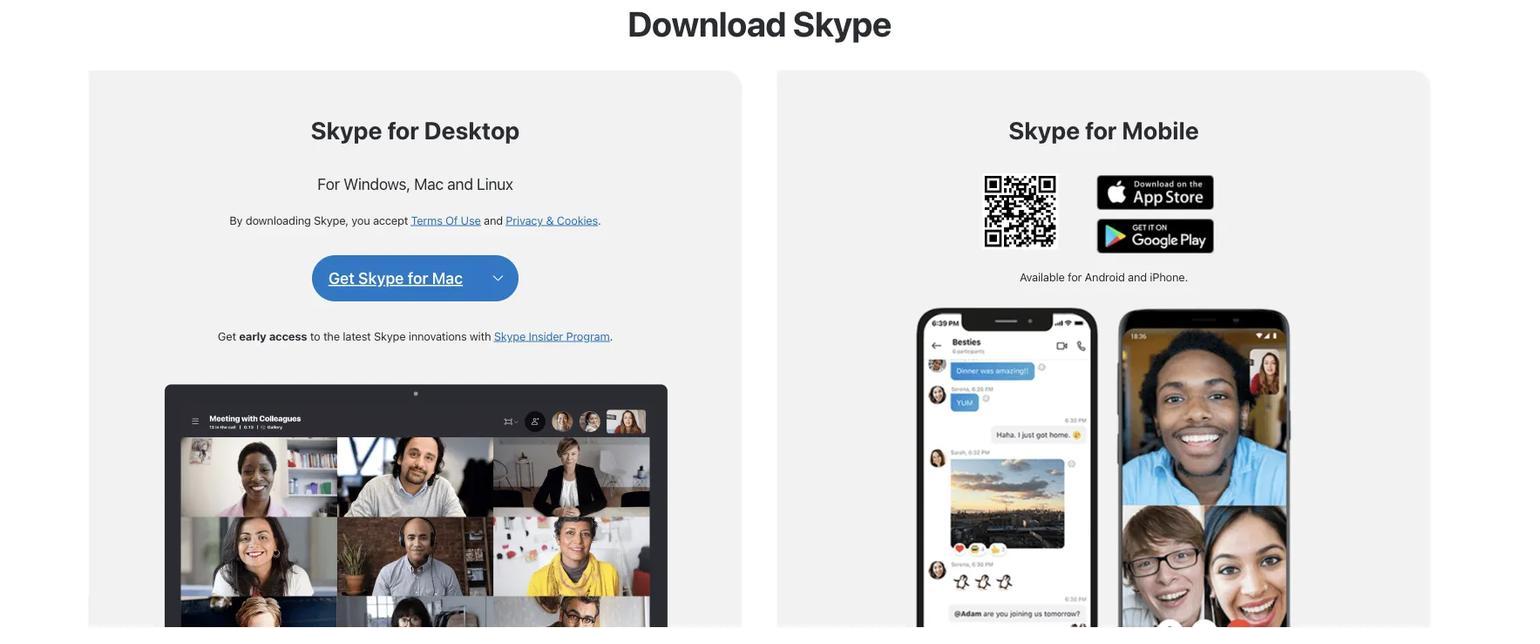 Task type: vqa. For each thing, say whether or not it's contained in the screenshot.
Skype for Mobile for
yes



Task type: describe. For each thing, give the bounding box(es) containing it.
by downloading skype, you accept terms of use and privacy & cookies .
[[229, 214, 601, 227]]

for for skype for mobile
[[1085, 116, 1117, 145]]

android
[[1085, 271, 1125, 284]]

available for android and iphone.
[[1020, 271, 1188, 284]]

program
[[566, 329, 610, 342]]

you
[[352, 214, 370, 227]]

with
[[470, 329, 491, 342]]

and for available for android and iphone.
[[1128, 271, 1147, 284]]

download
[[628, 3, 786, 44]]

0 vertical spatial mac
[[414, 174, 444, 193]]

for windows, mac and linux
[[317, 174, 513, 193]]

skype for desktop
[[311, 116, 520, 145]]

get skype for mac
[[328, 269, 463, 288]]

privacy & cookies link
[[506, 214, 598, 227]]

of
[[445, 214, 458, 227]]

access
[[269, 329, 307, 342]]

get skype for mac link
[[328, 268, 463, 289]]

innovations
[[408, 329, 467, 342]]

skype insider program link
[[494, 329, 610, 342]]

. for privacy & cookies
[[598, 214, 601, 227]]

desktop
[[424, 116, 520, 145]]

skype for mobile
[[1009, 116, 1199, 145]]

for
[[317, 174, 340, 193]]

privacy
[[506, 214, 543, 227]]

skype,
[[314, 214, 349, 227]]



Task type: locate. For each thing, give the bounding box(es) containing it.
2 vertical spatial and
[[1128, 271, 1147, 284]]

terms of use link
[[411, 214, 481, 227]]

mac up terms
[[414, 174, 444, 193]]

for up the for windows, mac and linux
[[387, 116, 419, 145]]

0 vertical spatial .
[[598, 214, 601, 227]]

1 horizontal spatial and
[[484, 214, 503, 227]]

get
[[328, 269, 355, 288], [218, 329, 236, 342]]

to
[[310, 329, 320, 342]]

linux
[[477, 174, 513, 193]]

download skype
[[628, 3, 891, 44]]

1 horizontal spatial get
[[328, 269, 355, 288]]

get early access to the latest skype innovations with skype insider program .
[[218, 329, 613, 342]]

download on the appstore image
[[1097, 175, 1214, 210]]

. for skype insider program
[[610, 329, 613, 342]]

by
[[229, 214, 243, 227]]

download skype through qr code image
[[982, 173, 1059, 250]]

and right "use"
[[484, 214, 503, 227]]

get it on google play image
[[1097, 219, 1214, 253]]

1 vertical spatial .
[[610, 329, 613, 342]]

get left 'early' at left bottom
[[218, 329, 236, 342]]

and
[[447, 174, 473, 193], [484, 214, 503, 227], [1128, 271, 1147, 284]]

&
[[546, 214, 554, 227]]

0 horizontal spatial .
[[598, 214, 601, 227]]

2 horizontal spatial and
[[1128, 271, 1147, 284]]

the
[[323, 329, 340, 342]]

for
[[387, 116, 419, 145], [1085, 116, 1117, 145], [408, 269, 428, 288], [1068, 271, 1082, 284]]

and left the 'iphone.' at the right top of page
[[1128, 271, 1147, 284]]

accept
[[373, 214, 408, 227]]

downloading
[[246, 214, 311, 227]]

1 vertical spatial and
[[484, 214, 503, 227]]

insider
[[529, 329, 563, 342]]

mac
[[414, 174, 444, 193], [432, 269, 463, 288]]

1 horizontal spatial .
[[610, 329, 613, 342]]

get for get early access to the latest skype innovations with skype insider program .
[[218, 329, 236, 342]]

cookies
[[557, 214, 598, 227]]

mobile
[[1122, 116, 1199, 145]]

0 vertical spatial and
[[447, 174, 473, 193]]

get for get skype for mac
[[328, 269, 355, 288]]

available
[[1020, 271, 1065, 284]]

1 vertical spatial mac
[[432, 269, 463, 288]]

0 vertical spatial get
[[328, 269, 355, 288]]

for left mobile
[[1085, 116, 1117, 145]]

skype on mobile device image
[[916, 302, 1291, 628]]

windows,
[[344, 174, 410, 193]]

skype
[[793, 3, 891, 44], [311, 116, 382, 145], [1009, 116, 1080, 145], [358, 269, 404, 288], [374, 329, 406, 342], [494, 329, 526, 342]]

. right &
[[598, 214, 601, 227]]

for for skype for desktop
[[387, 116, 419, 145]]

for up get early access to the latest skype innovations with skype insider program .
[[408, 269, 428, 288]]

use
[[461, 214, 481, 227]]

and for for windows, mac and linux
[[447, 174, 473, 193]]

iphone.
[[1150, 271, 1188, 284]]

. right insider
[[610, 329, 613, 342]]

mac inside get skype for mac link
[[432, 269, 463, 288]]

.
[[598, 214, 601, 227], [610, 329, 613, 342]]

latest
[[343, 329, 371, 342]]

0 horizontal spatial get
[[218, 329, 236, 342]]

and left linux
[[447, 174, 473, 193]]

1 vertical spatial get
[[218, 329, 236, 342]]

for left android at right top
[[1068, 271, 1082, 284]]

mac down terms of use link
[[432, 269, 463, 288]]

for for available for android and iphone.
[[1068, 271, 1082, 284]]

get up the
[[328, 269, 355, 288]]

0 horizontal spatial and
[[447, 174, 473, 193]]

early
[[239, 329, 266, 342]]

terms
[[411, 214, 442, 227]]



